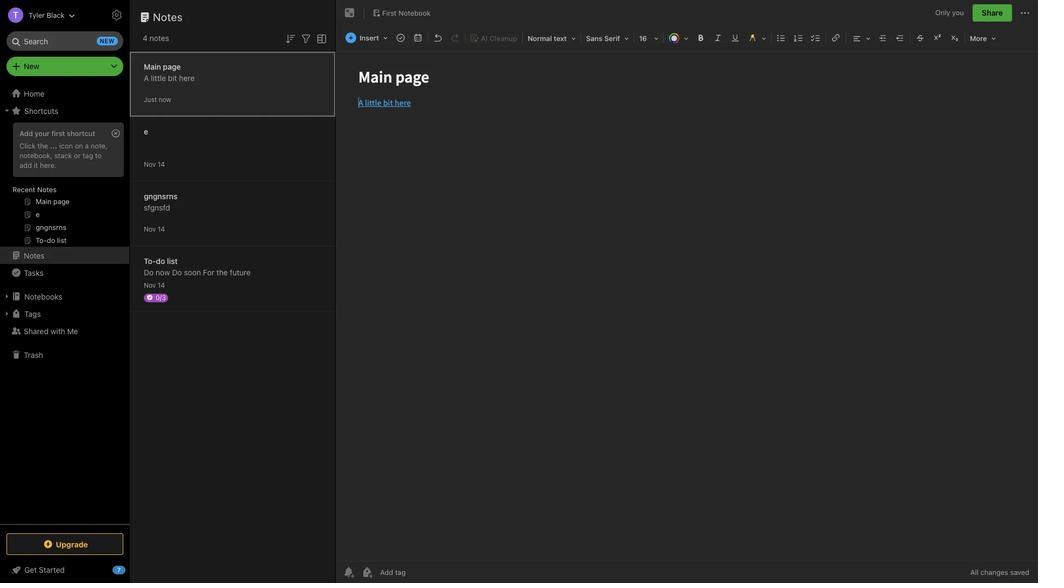 Task type: describe. For each thing, give the bounding box(es) containing it.
insert
[[360, 34, 379, 42]]

new search field
[[14, 31, 118, 51]]

trash
[[24, 351, 43, 360]]

normal
[[528, 34, 552, 43]]

normal text
[[528, 34, 567, 43]]

note window element
[[336, 0, 1038, 584]]

icon
[[59, 142, 73, 150]]

1 14 from the top
[[158, 160, 165, 168]]

first notebook
[[382, 8, 431, 17]]

e
[[144, 127, 148, 136]]

home
[[24, 89, 44, 98]]

all changes saved
[[971, 569, 1030, 577]]

to
[[95, 151, 102, 160]]

2 14 from the top
[[158, 225, 165, 233]]

shared with me
[[24, 327, 78, 336]]

first notebook button
[[369, 5, 434, 21]]

Highlight field
[[744, 30, 770, 46]]

to-do list do now do soon for the future
[[144, 257, 251, 277]]

recent notes
[[12, 185, 57, 194]]

new button
[[6, 57, 123, 76]]

1 nov from the top
[[144, 160, 156, 168]]

undo image
[[430, 30, 446, 45]]

now inside to-do list do now do soon for the future
[[156, 268, 170, 277]]

sans serif
[[586, 34, 620, 43]]

tag
[[83, 151, 93, 160]]

sfgnsfd
[[144, 203, 170, 212]]

2 nov 14 from the top
[[144, 225, 165, 233]]

bold image
[[693, 30, 708, 45]]

tree containing home
[[0, 85, 130, 524]]

tyler
[[29, 11, 45, 19]]

with
[[51, 327, 65, 336]]

tags
[[24, 310, 41, 319]]

View options field
[[313, 31, 328, 45]]

soon
[[184, 268, 201, 277]]

1 nov 14 from the top
[[144, 160, 165, 168]]

italic image
[[710, 30, 726, 45]]

first
[[382, 8, 397, 17]]

new
[[24, 62, 39, 71]]

notes
[[150, 34, 169, 43]]

here.
[[40, 161, 57, 170]]

only
[[935, 8, 950, 17]]

2 do from the left
[[172, 268, 182, 277]]

superscript image
[[930, 30, 945, 45]]

get started
[[24, 566, 65, 575]]

add
[[19, 161, 32, 170]]

group containing add your first shortcut
[[0, 119, 129, 251]]

More actions field
[[1019, 4, 1032, 22]]

started
[[39, 566, 65, 575]]

settings image
[[110, 9, 123, 22]]

shared
[[24, 327, 49, 336]]

more actions image
[[1019, 6, 1032, 19]]

strikethrough image
[[913, 30, 928, 45]]

recent
[[12, 185, 35, 194]]

More field
[[966, 30, 1000, 46]]

expand note image
[[343, 6, 356, 19]]

upgrade
[[56, 540, 88, 550]]

tags button
[[0, 306, 129, 323]]

notes link
[[0, 247, 129, 264]]

page
[[163, 62, 181, 71]]

0/3
[[156, 294, 166, 302]]

only you
[[935, 8, 964, 17]]

bit
[[168, 73, 177, 82]]

upgrade button
[[6, 534, 123, 556]]

0 vertical spatial now
[[159, 95, 171, 104]]

add a reminder image
[[342, 567, 355, 580]]

add
[[19, 129, 33, 138]]

Sort options field
[[284, 31, 297, 45]]

expand tags image
[[3, 310, 11, 318]]

little
[[151, 73, 166, 82]]

for
[[203, 268, 214, 277]]

it
[[34, 161, 38, 170]]

shortcuts button
[[0, 102, 129, 119]]

4
[[143, 34, 148, 43]]

1 vertical spatial notes
[[37, 185, 57, 194]]

text
[[554, 34, 567, 43]]

shortcut
[[67, 129, 95, 138]]

trash link
[[0, 347, 129, 364]]

add your first shortcut
[[19, 129, 95, 138]]



Task type: locate. For each thing, give the bounding box(es) containing it.
nov 14
[[144, 160, 165, 168], [144, 225, 165, 233], [144, 281, 165, 290]]

notebook,
[[19, 151, 52, 160]]

14 up 0/3
[[158, 281, 165, 290]]

1 vertical spatial the
[[216, 268, 228, 277]]

do
[[156, 257, 165, 266]]

the inside to-do list do now do soon for the future
[[216, 268, 228, 277]]

black
[[47, 11, 65, 19]]

share
[[982, 8, 1003, 17]]

a
[[144, 73, 149, 82]]

2 nov from the top
[[144, 225, 156, 233]]

Account field
[[0, 4, 75, 26]]

just
[[144, 95, 157, 104]]

Note Editor text field
[[336, 52, 1038, 562]]

more
[[970, 34, 987, 43]]

me
[[67, 327, 78, 336]]

2 vertical spatial notes
[[24, 251, 44, 260]]

saved
[[1010, 569, 1030, 577]]

add filters image
[[300, 32, 313, 45]]

nov up 0/3
[[144, 281, 156, 290]]

get
[[24, 566, 37, 575]]

nov 14 up gngnsrns
[[144, 160, 165, 168]]

nov 14 down sfgnsfd
[[144, 225, 165, 233]]

3 nov 14 from the top
[[144, 281, 165, 290]]

shortcuts
[[24, 106, 58, 115]]

serif
[[604, 34, 620, 43]]

1 horizontal spatial the
[[216, 268, 228, 277]]

1 horizontal spatial do
[[172, 268, 182, 277]]

all
[[971, 569, 979, 577]]

3 nov from the top
[[144, 281, 156, 290]]

sans
[[586, 34, 602, 43]]

on
[[75, 142, 83, 150]]

Add filters field
[[300, 31, 313, 45]]

here
[[179, 73, 195, 82]]

numbered list image
[[791, 30, 806, 45]]

1 do from the left
[[144, 268, 154, 277]]

0 vertical spatial nov
[[144, 160, 156, 168]]

notebook
[[399, 8, 431, 17]]

...
[[50, 142, 57, 150]]

tasks
[[24, 268, 43, 278]]

click
[[19, 142, 36, 150]]

tree
[[0, 85, 130, 524]]

Alignment field
[[847, 30, 874, 46]]

now down do on the left
[[156, 268, 170, 277]]

first
[[52, 129, 65, 138]]

stack
[[54, 151, 72, 160]]

Insert field
[[343, 30, 391, 45]]

share button
[[973, 4, 1012, 22]]

main
[[144, 62, 161, 71]]

tasks button
[[0, 264, 129, 282]]

icon on a note, notebook, stack or tag to add it here.
[[19, 142, 107, 170]]

outdent image
[[893, 30, 908, 45]]

list
[[167, 257, 178, 266]]

Font size field
[[635, 30, 662, 46]]

notes right recent
[[37, 185, 57, 194]]

group
[[0, 119, 129, 251]]

checklist image
[[808, 30, 823, 45]]

16
[[639, 34, 647, 43]]

Font color field
[[665, 30, 692, 46]]

underline image
[[728, 30, 743, 45]]

notes up tasks
[[24, 251, 44, 260]]

nov 14 up 0/3
[[144, 281, 165, 290]]

14 up gngnsrns
[[158, 160, 165, 168]]

2 vertical spatial nov 14
[[144, 281, 165, 290]]

add tag image
[[361, 567, 374, 580]]

3 14 from the top
[[158, 281, 165, 290]]

1 vertical spatial nov
[[144, 225, 156, 233]]

14 down sfgnsfd
[[158, 225, 165, 233]]

new
[[100, 37, 115, 44]]

now
[[159, 95, 171, 104], [156, 268, 170, 277]]

0 horizontal spatial do
[[144, 268, 154, 277]]

0 vertical spatial nov 14
[[144, 160, 165, 168]]

notes up notes
[[153, 11, 183, 23]]

Help and Learning task checklist field
[[0, 562, 130, 580]]

do down to-
[[144, 268, 154, 277]]

nov
[[144, 160, 156, 168], [144, 225, 156, 233], [144, 281, 156, 290]]

you
[[952, 8, 964, 17]]

home link
[[0, 85, 130, 102]]

indent image
[[875, 30, 891, 45]]

insert link image
[[828, 30, 843, 45]]

0 vertical spatial 14
[[158, 160, 165, 168]]

expand notebooks image
[[3, 293, 11, 301]]

or
[[74, 151, 81, 160]]

nov down e
[[144, 160, 156, 168]]

notebooks
[[24, 292, 62, 301]]

click to collapse image
[[126, 564, 134, 577]]

0 vertical spatial notes
[[153, 11, 183, 23]]

shared with me link
[[0, 323, 129, 340]]

click the ...
[[19, 142, 57, 150]]

just now
[[144, 95, 171, 104]]

1 vertical spatial nov 14
[[144, 225, 165, 233]]

a
[[85, 142, 89, 150]]

the left ...
[[37, 142, 48, 150]]

task image
[[393, 30, 408, 45]]

do down the list
[[172, 268, 182, 277]]

gngnsrns
[[144, 192, 177, 201]]

4 notes
[[143, 34, 169, 43]]

changes
[[981, 569, 1008, 577]]

0 horizontal spatial the
[[37, 142, 48, 150]]

the right the for
[[216, 268, 228, 277]]

calendar event image
[[410, 30, 426, 45]]

bulleted list image
[[774, 30, 789, 45]]

tyler black
[[29, 11, 65, 19]]

14
[[158, 160, 165, 168], [158, 225, 165, 233], [158, 281, 165, 290]]

main page a little bit here
[[144, 62, 195, 82]]

Font family field
[[582, 30, 633, 46]]

Heading level field
[[524, 30, 580, 46]]

0 vertical spatial the
[[37, 142, 48, 150]]

the
[[37, 142, 48, 150], [216, 268, 228, 277]]

notes
[[153, 11, 183, 23], [37, 185, 57, 194], [24, 251, 44, 260]]

1 vertical spatial 14
[[158, 225, 165, 233]]

subscript image
[[947, 30, 962, 45]]

2 vertical spatial 14
[[158, 281, 165, 290]]

note,
[[91, 142, 107, 150]]

1 vertical spatial now
[[156, 268, 170, 277]]

Add tag field
[[379, 568, 460, 578]]

Search text field
[[14, 31, 116, 51]]

nov down sfgnsfd
[[144, 225, 156, 233]]

your
[[35, 129, 50, 138]]

2 vertical spatial nov
[[144, 281, 156, 290]]

now right just at the top of the page
[[159, 95, 171, 104]]

7
[[117, 567, 121, 574]]

to-
[[144, 257, 156, 266]]

future
[[230, 268, 251, 277]]

notebooks link
[[0, 288, 129, 306]]



Task type: vqa. For each thing, say whether or not it's contained in the screenshot.
Close image
no



